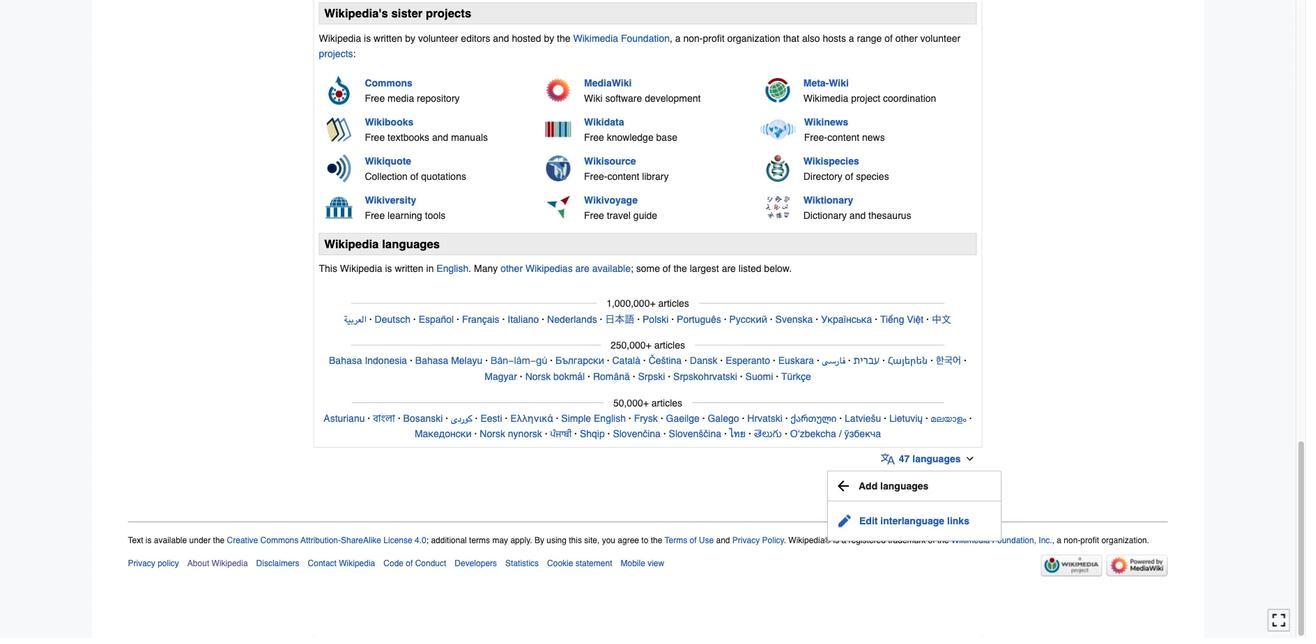 Task type: vqa. For each thing, say whether or not it's contained in the screenshot.
main content
no



Task type: describe. For each thing, give the bounding box(es) containing it.
2 by from the left
[[544, 33, 555, 44]]

1 by from the left
[[405, 33, 416, 44]]

that
[[784, 33, 800, 44]]

agree
[[618, 536, 639, 545]]

1 vertical spatial commons
[[261, 536, 299, 545]]

the inside wikipedia is written by volunteer editors and hosted by the wikimedia foundation , a non-profit organization that also hosts a range of other volunteer projects :
[[557, 33, 571, 44]]

فارسی link
[[823, 355, 846, 366]]

wikidata logo image
[[542, 120, 575, 139]]

中文
[[932, 312, 952, 326]]

written inside wikipedia is written by volunteer editors and hosted by the wikimedia foundation , a non-profit organization that also hosts a range of other volunteer projects :
[[374, 33, 403, 44]]

registered
[[849, 536, 886, 545]]

articles for bân-lâm-gú
[[655, 340, 686, 351]]

edit image
[[838, 510, 852, 531]]

mobile
[[621, 558, 646, 568]]

ქართული link
[[791, 413, 837, 424]]

wikiversity link
[[365, 194, 416, 205]]

projects link
[[319, 48, 353, 59]]

wikibooks logo image
[[327, 117, 351, 142]]

commons free media repository
[[365, 77, 460, 104]]

հայերեն
[[888, 355, 928, 366]]

statistics
[[506, 558, 539, 568]]

wiktionary
[[804, 194, 854, 205]]

العربية
[[345, 314, 367, 325]]

organization
[[728, 33, 781, 44]]

is down the edit image
[[834, 536, 840, 545]]

русский link
[[730, 314, 768, 325]]

latviešu link
[[845, 413, 882, 424]]

profit inside wikipedia is written by volunteer editors and hosted by the wikimedia foundation , a non-profit organization that also hosts a range of other volunteer projects :
[[703, 33, 725, 44]]

under
[[189, 536, 211, 545]]

한국어 magyar
[[485, 355, 962, 382]]

collection
[[365, 171, 408, 182]]

statement
[[576, 558, 613, 568]]

wikinews free-content news
[[805, 116, 885, 143]]

commons logo image
[[328, 76, 350, 105]]

wikipedia for about wikipedia
[[212, 558, 248, 568]]

tiếng việt
[[881, 314, 924, 325]]

commons link
[[365, 77, 413, 88]]

wikimedia inside meta-wiki wikimedia project coordination
[[804, 92, 849, 104]]

text is available under the creative commons attribution-sharealike license 4.0 ; additional terms may apply.  by using this site, you agree to the terms of use and privacy policy . wikipedia® is a registered trademark of the wikimedia foundation, inc. , a non-profit organization.
[[128, 536, 1150, 545]]

mediawiki wiki software development
[[584, 77, 701, 104]]

eesti link
[[481, 413, 502, 424]]

library
[[642, 171, 669, 182]]

1 are from the left
[[576, 263, 590, 274]]

47
[[899, 453, 910, 464]]

1 vertical spatial ;
[[427, 536, 429, 545]]

norsk for norsk bokmål
[[526, 371, 551, 382]]

wikimedia foundation image
[[1042, 555, 1103, 577]]

a right 'foundation'
[[676, 33, 681, 44]]

add
[[859, 480, 878, 492]]

contact wikipedia link
[[308, 558, 375, 568]]

, inside wikipedia is written by volunteer editors and hosted by the wikimedia foundation , a non-profit organization that also hosts a range of other volunteer projects :
[[670, 33, 673, 44]]

tiếng
[[881, 314, 905, 325]]

of right code
[[406, 558, 413, 568]]

wikisource logo image
[[547, 156, 571, 181]]

footer containing text is available under the
[[128, 522, 1168, 581]]

wikipedia for contact wikipedia
[[339, 558, 375, 568]]

bahasa for bahasa melayu
[[415, 355, 449, 366]]

50,000+
[[614, 397, 649, 408]]

free- for wikinews free-content news
[[805, 132, 828, 143]]

bahasa for bahasa indonesia
[[329, 355, 362, 366]]

wiktionary logo image
[[766, 195, 790, 220]]

, inside footer
[[1053, 536, 1055, 545]]

contact wikipedia
[[308, 558, 375, 568]]

čeština link
[[649, 355, 682, 366]]

wikispecies logo image
[[766, 154, 790, 183]]

slovenčina
[[613, 428, 661, 439]]

of right the trademark
[[929, 536, 936, 545]]

powered by mediawiki image
[[1107, 555, 1168, 577]]

ქართული
[[791, 413, 837, 424]]

wikipedia for this wikipedia is written in english . many other wikipedias are available ; some of the largest are listed below.
[[340, 263, 383, 274]]

about wikipedia
[[187, 558, 248, 568]]

of left use
[[690, 536, 697, 545]]

edit interlanguage links button
[[834, 510, 975, 532]]

using
[[547, 536, 567, 545]]

the left largest
[[674, 263, 688, 274]]

বাংলা
[[373, 413, 395, 424]]

polski
[[643, 314, 669, 325]]

mobile view
[[621, 558, 665, 568]]

italiano
[[508, 314, 539, 325]]

srpski
[[638, 371, 666, 382]]

manuals
[[451, 132, 488, 143]]

wikiversity free learning tools
[[365, 194, 446, 221]]

simple
[[562, 413, 591, 424]]

and inside wikibooks free textbooks and manuals
[[432, 132, 449, 143]]

thesaurus
[[869, 210, 912, 221]]

2 volunteer from the left
[[921, 33, 961, 44]]

terms of use link
[[665, 536, 714, 545]]

view
[[648, 558, 665, 568]]

english link
[[437, 263, 469, 274]]

language progressive image
[[881, 452, 895, 466]]

range
[[857, 33, 882, 44]]

galego link
[[708, 413, 740, 424]]

simple english
[[562, 413, 626, 424]]

suomi
[[746, 371, 774, 382]]

euskara
[[779, 355, 815, 366]]

languages for 47 languages
[[913, 453, 961, 464]]

wikibooks link
[[365, 116, 414, 127]]

software
[[606, 92, 642, 104]]

1 horizontal spatial available
[[593, 263, 631, 274]]

0 vertical spatial .
[[469, 263, 472, 274]]

frysk
[[634, 413, 658, 424]]

this wikipedia is written in english . many other wikipedias are available ; some of the largest are listed below.
[[319, 263, 792, 274]]

2 horizontal spatial wikimedia
[[952, 536, 990, 545]]

articles for español
[[659, 298, 690, 309]]

of right some
[[663, 263, 671, 274]]

250,000+ articles
[[611, 340, 686, 351]]

non- inside footer
[[1064, 536, 1081, 545]]

wikinews link
[[805, 116, 849, 127]]

español
[[419, 314, 454, 325]]

magyar
[[485, 371, 517, 382]]

wikipedia up the this
[[324, 237, 379, 251]]

content for wikisource
[[608, 171, 640, 182]]

wikiquote link
[[365, 155, 412, 166]]

wikispecies
[[804, 155, 860, 166]]

content for wikinews
[[828, 132, 860, 143]]

hrvatski link
[[748, 413, 783, 424]]

oʻzbekcha / ўзбекча
[[791, 428, 882, 439]]

wikispecies link
[[804, 155, 860, 166]]

base
[[657, 132, 678, 143]]

lietuvių link
[[890, 413, 923, 424]]

developers
[[455, 558, 497, 568]]

free for wikiversity free learning tools
[[365, 210, 385, 221]]

a right inc.
[[1057, 536, 1062, 545]]

ελληνικά link
[[511, 413, 553, 424]]

1 horizontal spatial ;
[[631, 263, 634, 274]]

code
[[384, 558, 404, 568]]

projects inside wikipedia is written by volunteer editors and hosted by the wikimedia foundation , a non-profit organization that also hosts a range of other volunteer projects :
[[319, 48, 353, 59]]

is right text
[[146, 536, 152, 545]]

use
[[699, 536, 714, 545]]

is inside wikipedia is written by volunteer editors and hosted by the wikimedia foundation , a non-profit organization that also hosts a range of other volunteer projects :
[[364, 33, 371, 44]]

wikinews
[[805, 116, 849, 127]]

1,000,000+ articles heading
[[597, 296, 699, 311]]

project
[[852, 92, 881, 104]]

of inside the wikispecies directory of species
[[846, 171, 854, 182]]



Task type: locate. For each thing, give the bounding box(es) containing it.
wikipedia®
[[789, 536, 831, 545]]

and right use
[[717, 536, 731, 545]]

wikinews logo image
[[761, 120, 796, 139]]

of left "species"
[[846, 171, 854, 182]]

2 bahasa from the left
[[415, 355, 449, 366]]

1 horizontal spatial volunteer
[[921, 33, 961, 44]]

projects up editors
[[426, 6, 472, 20]]

0 horizontal spatial wikimedia
[[574, 33, 619, 44]]

2 are from the left
[[722, 263, 736, 274]]

1 vertical spatial projects
[[319, 48, 353, 59]]

by down 'sister'
[[405, 33, 416, 44]]

apply.
[[511, 536, 533, 545]]

bân-lâm-gú link
[[491, 354, 548, 368]]

mediawiki logo image
[[547, 78, 571, 103]]

of right "collection"
[[411, 171, 419, 182]]

content
[[828, 132, 860, 143], [608, 171, 640, 182]]

, up wikimedia foundation image
[[1053, 536, 1055, 545]]

content down wikisource link
[[608, 171, 640, 182]]

articles for bosanski
[[652, 397, 683, 408]]

. left many
[[469, 263, 472, 274]]

0 horizontal spatial wiki
[[584, 92, 603, 104]]

may
[[493, 536, 508, 545]]

/
[[839, 428, 842, 439]]

of inside wikipedia is written by volunteer editors and hosted by the wikimedia foundation , a non-profit organization that also hosts a range of other volunteer projects :
[[885, 33, 893, 44]]

català
[[613, 355, 641, 366]]

1 vertical spatial profit
[[1081, 536, 1100, 545]]

asturianu
[[324, 413, 365, 424]]

norsk nynorsk link
[[480, 428, 542, 439]]

hosts
[[823, 33, 847, 44]]

wiki for mediawiki
[[584, 92, 603, 104]]

meta-wiki logo image
[[766, 78, 790, 103]]

and left "manuals"
[[432, 132, 449, 143]]

wikivoyage
[[584, 194, 638, 205]]

and inside wiktionary dictionary and thesaurus
[[850, 210, 866, 221]]

1 vertical spatial norsk
[[480, 428, 506, 439]]

1 horizontal spatial projects
[[426, 6, 472, 20]]

volunteer left editors
[[418, 33, 459, 44]]

0 horizontal spatial content
[[608, 171, 640, 182]]

. left wikipedia®
[[785, 536, 787, 545]]

listed
[[739, 263, 762, 274]]

1 vertical spatial articles
[[655, 340, 686, 351]]

and inside wikipedia is written by volunteer editors and hosted by the wikimedia foundation , a non-profit organization that also hosts a range of other volunteer projects :
[[493, 33, 510, 44]]

free- down wikisource link
[[584, 171, 608, 182]]

dansk
[[690, 355, 718, 366]]

bosanski link
[[404, 413, 443, 424]]

content down wikinews
[[828, 132, 860, 143]]

articles up "čeština"
[[655, 340, 686, 351]]

code of conduct
[[384, 558, 447, 568]]

written left in
[[395, 263, 424, 274]]

norsk down gú
[[526, 371, 551, 382]]

wiki up "wikinews" link
[[829, 77, 849, 88]]

wikivoyage logo image
[[547, 195, 571, 220]]

site,
[[585, 536, 600, 545]]

1 horizontal spatial wikimedia
[[804, 92, 849, 104]]

, up mediawiki wiki software development
[[670, 33, 673, 44]]

українська
[[821, 314, 873, 325]]

are
[[576, 263, 590, 274], [722, 263, 736, 274]]

free down commons link
[[365, 92, 385, 104]]

is down wikipedia languages
[[385, 263, 392, 274]]

1 vertical spatial wikimedia
[[804, 92, 849, 104]]

content inside wikinews free-content news
[[828, 132, 860, 143]]

1 vertical spatial free-
[[584, 171, 608, 182]]

0 vertical spatial other
[[896, 33, 918, 44]]

indonesia
[[365, 355, 407, 366]]

0 horizontal spatial commons
[[261, 536, 299, 545]]

news
[[863, 132, 885, 143]]

is
[[364, 33, 371, 44], [385, 263, 392, 274], [146, 536, 152, 545], [834, 536, 840, 545]]

foundation
[[621, 33, 670, 44]]

additional
[[431, 536, 467, 545]]

1 vertical spatial english
[[594, 413, 626, 424]]

0 vertical spatial privacy
[[733, 536, 760, 545]]

are left listed
[[722, 263, 736, 274]]

articles up the gaeilge
[[652, 397, 683, 408]]

languages right the 47
[[913, 453, 961, 464]]

română
[[593, 371, 630, 382]]

a right hosts
[[849, 33, 855, 44]]

1 horizontal spatial bahasa
[[415, 355, 449, 366]]

disclaimers link
[[256, 558, 300, 568]]

తెలుగు
[[754, 428, 782, 439]]

2 vertical spatial languages
[[881, 480, 929, 492]]

by right hosted at the top of the page
[[544, 33, 555, 44]]

0 horizontal spatial norsk
[[480, 428, 506, 439]]

non- right 'foundation'
[[684, 33, 703, 44]]

written down wikipedia's sister projects
[[374, 33, 403, 44]]

0 horizontal spatial .
[[469, 263, 472, 274]]

learning
[[388, 210, 423, 221]]

projects up commons logo
[[319, 48, 353, 59]]

1 vertical spatial written
[[395, 263, 424, 274]]

മലയാളം
[[932, 413, 967, 424]]

wiki inside mediawiki wiki software development
[[584, 92, 603, 104]]

1 horizontal spatial ,
[[1053, 536, 1055, 545]]

wikipedia down wikipedia languages
[[340, 263, 383, 274]]

norsk bokmål
[[526, 371, 585, 382]]

0 horizontal spatial privacy
[[128, 558, 155, 568]]

profit left organization
[[703, 33, 725, 44]]

articles up polski link
[[659, 298, 690, 309]]

0 vertical spatial projects
[[426, 6, 472, 20]]

2 vertical spatial articles
[[652, 397, 683, 408]]

0 vertical spatial ;
[[631, 263, 634, 274]]

0 vertical spatial non-
[[684, 33, 703, 44]]

free inside commons free media repository
[[365, 92, 385, 104]]

250,000+ articles heading
[[601, 338, 695, 353]]

free
[[365, 92, 385, 104], [365, 132, 385, 143], [584, 132, 605, 143], [365, 210, 385, 221], [584, 210, 605, 221]]

1 volunteer from the left
[[418, 33, 459, 44]]

free- inside wikinews free-content news
[[805, 132, 828, 143]]

shqip link
[[580, 428, 605, 439]]

中文 link
[[932, 312, 952, 326]]

русский
[[730, 314, 768, 325]]

are right wikipedias
[[576, 263, 590, 274]]

1 horizontal spatial free-
[[805, 132, 828, 143]]

wiki for meta-
[[829, 77, 849, 88]]

commons up 'media'
[[365, 77, 413, 88]]

free- for wikisource free-content library
[[584, 171, 608, 182]]

english up shqip
[[594, 413, 626, 424]]

gaeilge link
[[666, 413, 700, 424]]

articles inside heading
[[652, 397, 683, 408]]

0 horizontal spatial are
[[576, 263, 590, 274]]

free- inside wikisource free-content library
[[584, 171, 608, 182]]

wikiversity
[[365, 194, 416, 205]]

2 vertical spatial wikimedia
[[952, 536, 990, 545]]

species
[[856, 171, 890, 182]]

the right to
[[651, 536, 663, 545]]

srpskohrvatski link
[[674, 371, 738, 382]]

content inside wikisource free-content library
[[608, 171, 640, 182]]

0 horizontal spatial by
[[405, 33, 416, 44]]

việt
[[908, 314, 924, 325]]

commons inside commons free media repository
[[365, 77, 413, 88]]

1 horizontal spatial by
[[544, 33, 555, 44]]

0 vertical spatial ,
[[670, 33, 673, 44]]

nynorsk
[[508, 428, 542, 439]]

1 horizontal spatial profit
[[1081, 536, 1100, 545]]

this
[[319, 263, 337, 274]]

ਪੰਜਾਬੀ
[[551, 428, 572, 439]]

english right in
[[437, 263, 469, 274]]

fullscreen image
[[1273, 613, 1287, 627]]

mediawiki link
[[584, 77, 632, 88]]

mobile view link
[[621, 558, 665, 568]]

1 vertical spatial content
[[608, 171, 640, 182]]

українська link
[[821, 314, 873, 325]]

0 horizontal spatial non-
[[684, 33, 703, 44]]

other inside wikipedia is written by volunteer editors and hosted by the wikimedia foundation , a non-profit organization that also hosts a range of other volunteer projects :
[[896, 33, 918, 44]]

0 vertical spatial wikimedia
[[574, 33, 619, 44]]

you
[[602, 536, 616, 545]]

0 horizontal spatial bahasa
[[329, 355, 362, 366]]

wiki
[[829, 77, 849, 88], [584, 92, 603, 104]]

of right range on the top
[[885, 33, 893, 44]]

1 horizontal spatial privacy
[[733, 536, 760, 545]]

0 horizontal spatial other
[[501, 263, 523, 274]]

1 vertical spatial ,
[[1053, 536, 1055, 545]]

free inside wikiversity free learning tools
[[365, 210, 385, 221]]

wiki inside meta-wiki wikimedia project coordination
[[829, 77, 849, 88]]

1 vertical spatial other
[[501, 263, 523, 274]]

wikiversity logo image
[[325, 196, 354, 219]]

wikimedia inside wikipedia is written by volunteer editors and hosted by the wikimedia foundation , a non-profit organization that also hosts a range of other volunteer projects :
[[574, 33, 619, 44]]

is down the wikipedia's
[[364, 33, 371, 44]]

0 vertical spatial english
[[437, 263, 469, 274]]

languages down the 47
[[881, 480, 929, 492]]

languages for add languages
[[881, 480, 929, 492]]

nederlands link
[[547, 314, 597, 325]]

languages for wikipedia languages
[[382, 237, 440, 251]]

1 horizontal spatial commons
[[365, 77, 413, 88]]

کوردی link
[[451, 413, 473, 424]]

shqip
[[580, 428, 605, 439]]

text
[[128, 536, 143, 545]]

50,000+ articles heading
[[604, 395, 693, 410]]

4.0
[[415, 536, 427, 545]]

privacy down text
[[128, 558, 155, 568]]

coordination
[[884, 92, 937, 104]]

العربية link
[[345, 314, 367, 325]]

the down links
[[938, 536, 950, 545]]

of inside wikiquote collection of quotations
[[411, 171, 419, 182]]

free inside wikivoyage free travel guide
[[584, 210, 605, 221]]

فارسی
[[823, 355, 846, 366]]

wikipedia is written by volunteer editors and hosted by the wikimedia foundation , a non-profit organization that also hosts a range of other volunteer projects :
[[319, 33, 961, 59]]

wikipedia down sharealike
[[339, 558, 375, 568]]

ўзбекча
[[845, 428, 882, 439]]

0 horizontal spatial ;
[[427, 536, 429, 545]]

wiki down mediawiki
[[584, 92, 603, 104]]

wikimedia down meta-wiki link
[[804, 92, 849, 104]]

quotations
[[421, 171, 466, 182]]

1 horizontal spatial content
[[828, 132, 860, 143]]

other right many
[[501, 263, 523, 274]]

languages
[[382, 237, 440, 251], [913, 453, 961, 464], [881, 480, 929, 492]]

dictionary
[[804, 210, 847, 221]]

wikiquote
[[365, 155, 412, 166]]

1 bahasa from the left
[[329, 355, 362, 366]]

free for commons free media repository
[[365, 92, 385, 104]]

0 vertical spatial articles
[[659, 298, 690, 309]]

deutsch
[[375, 314, 411, 325]]

free for wikidata free knowledge base
[[584, 132, 605, 143]]

0 horizontal spatial projects
[[319, 48, 353, 59]]

a down the edit image
[[842, 536, 847, 545]]

1 horizontal spatial .
[[785, 536, 787, 545]]

commons up disclaimers
[[261, 536, 299, 545]]

; left additional
[[427, 536, 429, 545]]

the right under
[[213, 536, 225, 545]]

free for wikibooks free textbooks and manuals
[[365, 132, 385, 143]]

and left thesaurus at the right top
[[850, 210, 866, 221]]

footer
[[128, 522, 1168, 581]]

some
[[636, 263, 660, 274]]

0 vertical spatial free-
[[805, 132, 828, 143]]

0 vertical spatial commons
[[365, 77, 413, 88]]

0 vertical spatial written
[[374, 33, 403, 44]]

wikispecies directory of species
[[804, 155, 890, 182]]

0 vertical spatial content
[[828, 132, 860, 143]]

free for wikivoyage free travel guide
[[584, 210, 605, 221]]

and inside footer
[[717, 536, 731, 545]]

non- inside wikipedia is written by volunteer editors and hosted by the wikimedia foundation , a non-profit organization that also hosts a range of other volunteer projects :
[[684, 33, 703, 44]]

1 horizontal spatial non-
[[1064, 536, 1081, 545]]

0 horizontal spatial volunteer
[[418, 33, 459, 44]]

1 vertical spatial non-
[[1064, 536, 1081, 545]]

bahasa
[[329, 355, 362, 366], [415, 355, 449, 366]]

1 horizontal spatial wiki
[[829, 77, 849, 88]]

other wikipedias are available link
[[501, 263, 631, 274]]

free down wikibooks
[[365, 132, 385, 143]]

non- up wikimedia foundation image
[[1064, 536, 1081, 545]]

english
[[437, 263, 469, 274], [594, 413, 626, 424]]

1 horizontal spatial english
[[594, 413, 626, 424]]

statistics link
[[506, 558, 539, 568]]

wikivoyage free travel guide
[[584, 194, 658, 221]]

0 horizontal spatial free-
[[584, 171, 608, 182]]

1 vertical spatial languages
[[913, 453, 961, 464]]

wikipedia up projects link
[[319, 33, 361, 44]]

wikipedia languages
[[324, 237, 440, 251]]

add languages
[[859, 480, 929, 492]]

,
[[670, 33, 673, 44], [1053, 536, 1055, 545]]

polski link
[[643, 314, 669, 325]]

other right range on the top
[[896, 33, 918, 44]]

1 vertical spatial wiki
[[584, 92, 603, 104]]

0 horizontal spatial ,
[[670, 33, 673, 44]]

wikiquote logo image
[[327, 154, 351, 183]]

bosanski
[[404, 413, 443, 424]]

0 vertical spatial wiki
[[829, 77, 849, 88]]

47 languages
[[899, 453, 961, 464]]

1 horizontal spatial other
[[896, 33, 918, 44]]

1,000,000+
[[607, 298, 656, 309]]

privacy left policy
[[733, 536, 760, 545]]

0 vertical spatial profit
[[703, 33, 725, 44]]

wiktionary link
[[804, 194, 854, 205]]

free down wikidata
[[584, 132, 605, 143]]

free- down "wikinews" link
[[805, 132, 828, 143]]

1 horizontal spatial are
[[722, 263, 736, 274]]

0 vertical spatial languages
[[382, 237, 440, 251]]

0 horizontal spatial profit
[[703, 33, 725, 44]]

free down wikiversity link
[[365, 210, 385, 221]]

this
[[569, 536, 582, 545]]

1 horizontal spatial norsk
[[526, 371, 551, 382]]

ਪੰਜਾਬੀ link
[[551, 428, 572, 439]]

development
[[645, 92, 701, 104]]

volunteer up 'coordination'
[[921, 33, 961, 44]]

bahasa left the indonesia
[[329, 355, 362, 366]]

português link
[[677, 314, 722, 325]]

wikibooks
[[365, 116, 414, 127]]

available left some
[[593, 263, 631, 274]]

wikimedia down links
[[952, 536, 990, 545]]

wikipedia down "creative"
[[212, 558, 248, 568]]

; left some
[[631, 263, 634, 274]]

terms
[[469, 536, 490, 545]]

the right hosted at the top of the page
[[557, 33, 571, 44]]

free inside wikidata free knowledge base
[[584, 132, 605, 143]]

0 vertical spatial available
[[593, 263, 631, 274]]

0 horizontal spatial english
[[437, 263, 469, 274]]

available up policy
[[154, 536, 187, 545]]

free inside wikibooks free textbooks and manuals
[[365, 132, 385, 143]]

1 vertical spatial available
[[154, 536, 187, 545]]

0 vertical spatial norsk
[[526, 371, 551, 382]]

italiano link
[[508, 314, 539, 325]]

bahasa left the melayu
[[415, 355, 449, 366]]

0 horizontal spatial available
[[154, 536, 187, 545]]

languages down learning
[[382, 237, 440, 251]]

sharealike
[[341, 536, 381, 545]]

suomi link
[[746, 371, 774, 382]]

1 vertical spatial privacy
[[128, 558, 155, 568]]

profit up wikimedia foundation image
[[1081, 536, 1100, 545]]

wikimedia up mediawiki link
[[574, 33, 619, 44]]

1 vertical spatial .
[[785, 536, 787, 545]]

hosted
[[512, 33, 542, 44]]

free down wikivoyage link
[[584, 210, 605, 221]]

čeština
[[649, 355, 682, 366]]

norsk down eesti
[[480, 428, 506, 439]]

creative
[[227, 536, 258, 545]]

norsk for norsk nynorsk
[[480, 428, 506, 439]]

and right editors
[[493, 33, 510, 44]]

wikipedia inside wikipedia is written by volunteer editors and hosted by the wikimedia foundation , a non-profit organization that also hosts a range of other volunteer projects :
[[319, 33, 361, 44]]



